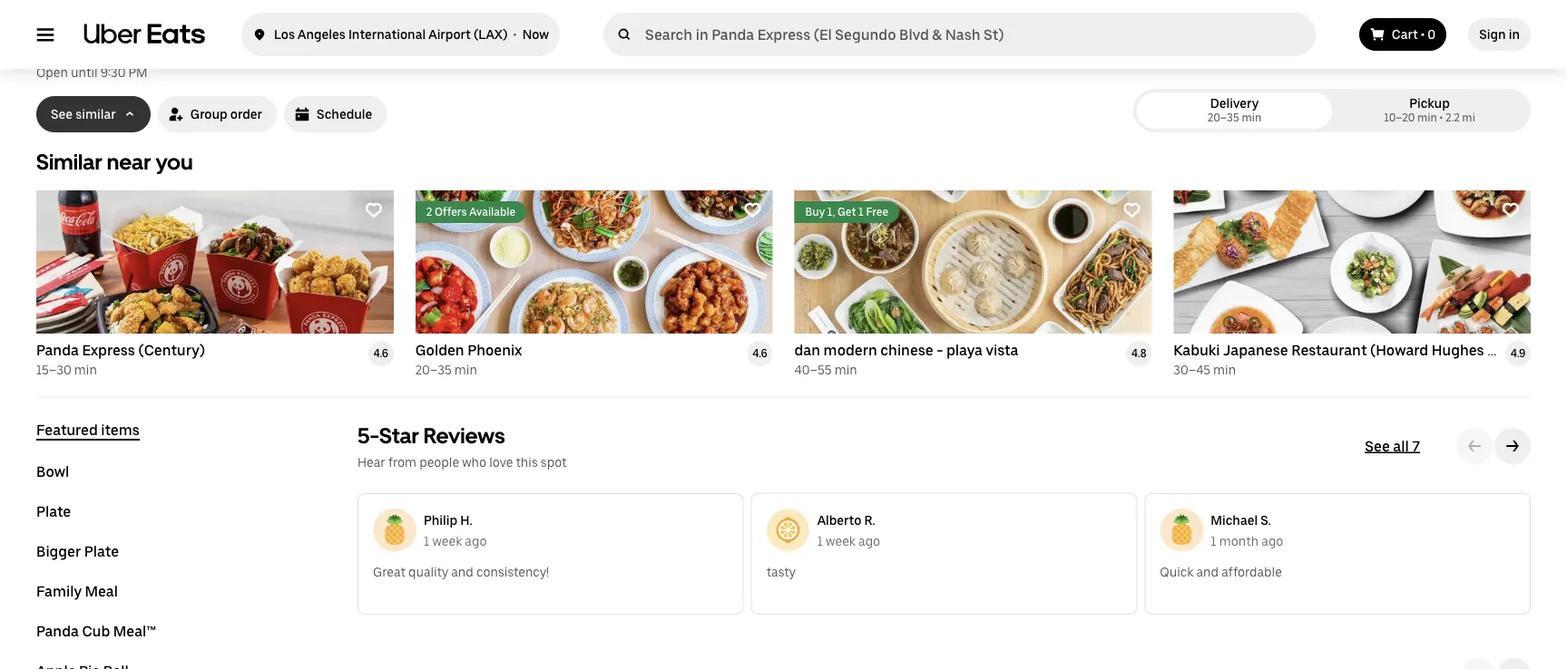 Task type: vqa. For each thing, say whether or not it's contained in the screenshot.


Task type: describe. For each thing, give the bounding box(es) containing it.
cart
[[1392, 27, 1419, 42]]

kabuki japanese restaurant (howard hughes center) 30–45 min
[[1174, 342, 1540, 378]]

ago for michael s. 1 month ago
[[1262, 534, 1284, 549]]

(century)
[[138, 342, 205, 359]]

love
[[489, 455, 513, 471]]

you
[[156, 148, 193, 175]]

dan
[[795, 342, 821, 359]]

pickup 10–20 min • 2.2 mi
[[1384, 96, 1476, 124]]

4.9
[[1511, 347, 1526, 360]]

bowl button
[[36, 463, 69, 481]]

similar
[[36, 148, 102, 175]]

plate inside the bigger plate button
[[84, 543, 119, 561]]

-
[[937, 342, 944, 359]]

similar
[[75, 107, 116, 122]]

quality
[[408, 565, 449, 580]]

• inside read 5-star reviews • more info open until 9:30 pm
[[367, 46, 371, 62]]

(el
[[260, 3, 297, 42]]

family
[[36, 583, 82, 600]]

deliver to image
[[252, 24, 267, 45]]

consistency!
[[477, 565, 549, 580]]

1 for quick and affordable
[[1211, 534, 1217, 549]]

alberto
[[818, 513, 862, 528]]

(lax)
[[474, 27, 508, 42]]

modern
[[824, 342, 878, 359]]

los
[[274, 27, 295, 42]]

sign in
[[1480, 27, 1520, 42]]

hear
[[358, 455, 385, 471]]

nash
[[547, 3, 623, 42]]

express for (el
[[136, 3, 253, 42]]

quick
[[1160, 565, 1194, 580]]

more info link
[[377, 46, 434, 62]]

from
[[388, 455, 417, 471]]

featured items
[[36, 422, 140, 439]]

(howard
[[1371, 342, 1429, 359]]

5- inside read 5-star reviews • more info open until 9:30 pm
[[272, 46, 285, 61]]

bowl
[[36, 463, 69, 481]]

more
[[377, 46, 408, 61]]

st)
[[630, 3, 673, 42]]

week for philip
[[432, 534, 462, 549]]

delivery 20–35 min
[[1208, 96, 1262, 124]]

spot
[[541, 455, 567, 471]]

star inside read 5-star reviews • more info open until 9:30 pm
[[285, 46, 310, 61]]

meal™
[[113, 623, 156, 640]]

month
[[1220, 534, 1259, 549]]

1 for great quality and consistency!
[[424, 534, 430, 549]]

2.2
[[1446, 111, 1460, 124]]

buy 1, get 1 free
[[806, 206, 889, 219]]

see for see similar
[[51, 107, 73, 122]]

near
[[107, 148, 151, 175]]

4.8
[[1132, 347, 1147, 360]]

• inside pickup 10–20 min • 2.2 mi
[[1440, 111, 1444, 124]]

min inside panda express (century) 15–30 min
[[74, 363, 97, 378]]

Search in Panda Express (El Segundo Blvd & Nash St) text field
[[645, 25, 1309, 44]]

family meal
[[36, 583, 118, 600]]

read 5-star reviews link
[[240, 46, 362, 62]]

2 offers available
[[426, 206, 516, 219]]

alberto r. 1 week ago
[[818, 513, 881, 549]]

5- inside 5-star reviews hear from people who love this spot
[[358, 423, 379, 449]]

• left "&"
[[513, 27, 517, 42]]

phoenix
[[468, 342, 522, 359]]

group order link
[[158, 96, 277, 133]]

pickup
[[1410, 96, 1450, 111]]

week for alberto
[[826, 534, 856, 549]]

see all 7 link
[[1365, 438, 1421, 456]]

ago for alberto r. 1 week ago
[[859, 534, 881, 549]]

uber eats home image
[[84, 24, 205, 45]]

meal
[[85, 583, 118, 600]]

panda express (el segundo blvd & nash st)
[[36, 3, 673, 42]]

group order
[[190, 107, 262, 122]]

michael s. 1 month ago
[[1211, 513, 1284, 549]]

bigger
[[36, 543, 81, 561]]

mi
[[1463, 111, 1476, 124]]

7
[[1413, 438, 1421, 455]]

&
[[519, 3, 541, 42]]

alberto r. image
[[767, 509, 810, 553]]

see for see all 7
[[1365, 438, 1390, 455]]

group
[[190, 107, 228, 122]]

items
[[101, 422, 140, 439]]

r.
[[865, 513, 876, 528]]

philip h. 1 week ago
[[424, 513, 487, 549]]

add to favorites image for panda express (century)
[[365, 202, 383, 220]]

cart • 0
[[1392, 27, 1436, 42]]

panda for panda express (century) 15–30 min
[[36, 342, 79, 359]]

read 5-star reviews • more info open until 9:30 pm
[[36, 46, 434, 80]]

bigger plate button
[[36, 543, 119, 561]]

available
[[469, 206, 516, 219]]

michael s. image
[[1160, 509, 1204, 553]]

ago for philip h. 1 week ago
[[465, 534, 487, 549]]

philip h. image
[[373, 509, 417, 553]]

restaurant
[[1292, 342, 1367, 359]]

navigation containing featured items
[[36, 421, 314, 670]]

info
[[410, 46, 434, 61]]

family meal button
[[36, 583, 118, 601]]

delivery
[[1211, 96, 1259, 111]]

featured items button
[[36, 421, 140, 441]]

international
[[349, 27, 426, 42]]



Task type: locate. For each thing, give the bounding box(es) containing it.
free
[[866, 206, 889, 219]]

now
[[523, 27, 549, 42]]

navigation
[[36, 421, 314, 670]]

2 4.6 from the left
[[753, 347, 768, 360]]

read
[[240, 46, 270, 61]]

1 horizontal spatial and
[[1197, 565, 1219, 580]]

1 and from the left
[[451, 565, 474, 580]]

reviews up "who"
[[424, 423, 505, 449]]

s.
[[1261, 513, 1272, 528]]

and
[[451, 565, 474, 580], [1197, 565, 1219, 580]]

2 ago from the left
[[859, 534, 881, 549]]

chinese
[[881, 342, 934, 359]]

10–20
[[1384, 111, 1415, 124]]

1 down "philip"
[[424, 534, 430, 549]]

next image
[[1506, 439, 1520, 454]]

1 for tasty
[[818, 534, 823, 549]]

sign in link
[[1469, 18, 1531, 51]]

5-star reviews hear from people who love this spot
[[358, 423, 567, 471]]

panda for panda cub meal™
[[36, 623, 79, 640]]

1 horizontal spatial reviews
[[424, 423, 505, 449]]

panda for panda express (el segundo blvd & nash st)
[[36, 3, 129, 42]]

golden phoenix 20–35 min
[[416, 342, 522, 378]]

1 add to favorites image from the left
[[365, 202, 383, 220]]

3 add to favorites image from the left
[[1502, 202, 1520, 220]]

2 add to favorites image from the left
[[744, 202, 762, 220]]

main navigation menu image
[[36, 25, 54, 44]]

0 vertical spatial 20–35
[[1208, 111, 1240, 124]]

20–35 inside golden phoenix 20–35 min
[[416, 363, 452, 378]]

center)
[[1488, 342, 1540, 359]]

great
[[373, 565, 406, 580]]

reviews
[[313, 46, 362, 61], [424, 423, 505, 449]]

1 vertical spatial 5-
[[358, 423, 379, 449]]

panda cub meal™
[[36, 623, 156, 640]]

express
[[136, 3, 253, 42], [82, 342, 135, 359]]

4.6 left golden
[[373, 347, 389, 360]]

0 horizontal spatial 4.6
[[373, 347, 389, 360]]

reviews inside 5-star reviews hear from people who love this spot
[[424, 423, 505, 449]]

0 vertical spatial express
[[136, 3, 253, 42]]

1 left month on the bottom right
[[1211, 534, 1217, 549]]

quick and affordable
[[1160, 565, 1282, 580]]

affordable
[[1222, 565, 1282, 580]]

featured
[[36, 422, 98, 439]]

1 horizontal spatial add to favorites image
[[744, 202, 762, 220]]

2
[[426, 206, 432, 219]]

0 horizontal spatial express
[[82, 342, 135, 359]]

• left more
[[367, 46, 371, 62]]

1 horizontal spatial see
[[1365, 438, 1390, 455]]

ago inside alberto r. 1 week ago
[[859, 534, 881, 549]]

0 horizontal spatial see
[[51, 107, 73, 122]]

week down alberto
[[826, 534, 856, 549]]

3 panda from the top
[[36, 623, 79, 640]]

plate button
[[36, 503, 71, 521]]

ago inside michael s. 1 month ago
[[1262, 534, 1284, 549]]

1 vertical spatial see
[[1365, 438, 1390, 455]]

1 vertical spatial plate
[[84, 543, 119, 561]]

1 panda from the top
[[36, 3, 129, 42]]

panda
[[36, 3, 129, 42], [36, 342, 79, 359], [36, 623, 79, 640]]

4.6 left dan at the bottom right of the page
[[753, 347, 768, 360]]

0 horizontal spatial star
[[285, 46, 310, 61]]

• left 2.2
[[1440, 111, 1444, 124]]

see left similar
[[51, 107, 73, 122]]

see similar
[[51, 107, 116, 122]]

star inside 5-star reviews hear from people who love this spot
[[379, 423, 419, 449]]

0 vertical spatial panda
[[36, 3, 129, 42]]

min
[[1242, 111, 1262, 124], [1418, 111, 1438, 124], [74, 363, 97, 378], [455, 363, 477, 378], [835, 363, 858, 378], [1214, 363, 1236, 378]]

1 horizontal spatial week
[[826, 534, 856, 549]]

min inside kabuki japanese restaurant (howard hughes center) 30–45 min
[[1214, 363, 1236, 378]]

add to favorites image
[[365, 202, 383, 220], [744, 202, 762, 220], [1502, 202, 1520, 220]]

panda cub meal™ button
[[36, 623, 156, 641]]

1 horizontal spatial ago
[[859, 534, 881, 549]]

1 vertical spatial star
[[379, 423, 419, 449]]

0 horizontal spatial and
[[451, 565, 474, 580]]

week inside alberto r. 1 week ago
[[826, 534, 856, 549]]

1 inside alberto r. 1 week ago
[[818, 534, 823, 549]]

2 week from the left
[[826, 534, 856, 549]]

ago down 's.'
[[1262, 534, 1284, 549]]

1 ago from the left
[[465, 534, 487, 549]]

segundo
[[304, 3, 441, 42]]

hughes
[[1432, 342, 1485, 359]]

all
[[1394, 438, 1409, 455]]

1
[[859, 206, 864, 219], [424, 534, 430, 549], [818, 534, 823, 549], [1211, 534, 1217, 549]]

5- up hear
[[358, 423, 379, 449]]

2 horizontal spatial add to favorites image
[[1502, 202, 1520, 220]]

1 horizontal spatial 4.6
[[753, 347, 768, 360]]

4.6 for panda express (century)
[[373, 347, 389, 360]]

15–30
[[36, 363, 71, 378]]

blvd
[[448, 3, 513, 42]]

kabuki
[[1174, 342, 1220, 359]]

0 vertical spatial reviews
[[313, 46, 362, 61]]

min inside golden phoenix 20–35 min
[[455, 363, 477, 378]]

cub
[[82, 623, 110, 640]]

people
[[420, 455, 459, 471]]

5- down los
[[272, 46, 285, 61]]

express for (century)
[[82, 342, 135, 359]]

2 and from the left
[[1197, 565, 1219, 580]]

in
[[1509, 27, 1520, 42]]

golden
[[416, 342, 464, 359]]

reviews down angeles
[[313, 46, 362, 61]]

h.
[[460, 513, 473, 528]]

previous image
[[1468, 439, 1482, 454]]

2 horizontal spatial ago
[[1262, 534, 1284, 549]]

see inside see all 7 "link"
[[1365, 438, 1390, 455]]

0 horizontal spatial 5-
[[272, 46, 285, 61]]

plate
[[36, 503, 71, 521], [84, 543, 119, 561]]

panda express (century) 15–30 min
[[36, 342, 205, 378]]

bigger plate
[[36, 543, 119, 561]]

4.6
[[373, 347, 389, 360], [753, 347, 768, 360]]

0 horizontal spatial week
[[432, 534, 462, 549]]

0 horizontal spatial plate
[[36, 503, 71, 521]]

0 vertical spatial plate
[[36, 503, 71, 521]]

get
[[838, 206, 856, 219]]

•
[[513, 27, 517, 42], [1421, 27, 1425, 42], [367, 46, 371, 62], [1440, 111, 1444, 124]]

3 ago from the left
[[1262, 534, 1284, 549]]

4.6 for golden phoenix
[[753, 347, 768, 360]]

min inside dan modern chinese - playa vista 40–55 min
[[835, 363, 858, 378]]

1 right get
[[859, 206, 864, 219]]

plate up the meal
[[84, 543, 119, 561]]

and right quick
[[1197, 565, 1219, 580]]

schedule button
[[284, 96, 387, 133], [284, 96, 387, 133]]

this
[[516, 455, 538, 471]]

1 vertical spatial reviews
[[424, 423, 505, 449]]

express left (century) on the left
[[82, 342, 135, 359]]

plate down bowl button
[[36, 503, 71, 521]]

30–45
[[1174, 363, 1211, 378]]

panda inside panda express (century) 15–30 min
[[36, 342, 79, 359]]

sign
[[1480, 27, 1506, 42]]

see left all
[[1365, 438, 1390, 455]]

add to favorites image
[[1123, 202, 1141, 220]]

min inside pickup 10–20 min • 2.2 mi
[[1418, 111, 1438, 124]]

20–35 inside delivery 20–35 min
[[1208, 111, 1240, 124]]

1 week from the left
[[432, 534, 462, 549]]

tasty
[[767, 565, 796, 580]]

1,
[[828, 206, 835, 219]]

0 horizontal spatial reviews
[[313, 46, 362, 61]]

1 horizontal spatial 5-
[[358, 423, 379, 449]]

0 vertical spatial star
[[285, 46, 310, 61]]

0 horizontal spatial ago
[[465, 534, 487, 549]]

similar near you
[[36, 148, 193, 175]]

ago down h.
[[465, 534, 487, 549]]

pm
[[128, 65, 147, 80]]

open
[[36, 65, 68, 80]]

express inside panda express (century) 15–30 min
[[82, 342, 135, 359]]

[object Object] radio
[[1336, 93, 1524, 129]]

who
[[462, 455, 487, 471]]

0 vertical spatial see
[[51, 107, 73, 122]]

chevron up small image
[[123, 108, 136, 121]]

1 4.6 from the left
[[373, 347, 389, 360]]

week down "philip"
[[432, 534, 462, 549]]

0 horizontal spatial 20–35
[[416, 363, 452, 378]]

1 inside philip h. 1 week ago
[[424, 534, 430, 549]]

express up read 5-star reviews • more info open until 9:30 pm
[[136, 3, 253, 42]]

1 horizontal spatial star
[[379, 423, 419, 449]]

dan modern chinese - playa vista 40–55 min
[[795, 342, 1019, 378]]

2 panda from the top
[[36, 342, 79, 359]]

0 vertical spatial 5-
[[272, 46, 285, 61]]

great quality and consistency!
[[373, 565, 549, 580]]

add to favorites image for kabuki japanese restaurant (howard hughes center)
[[1502, 202, 1520, 220]]

buy
[[806, 206, 825, 219]]

add to favorites image for golden phoenix
[[744, 202, 762, 220]]

see all 7
[[1365, 438, 1421, 455]]

1 inside michael s. 1 month ago
[[1211, 534, 1217, 549]]

2 vertical spatial panda
[[36, 623, 79, 640]]

and right the quality
[[451, 565, 474, 580]]

0 horizontal spatial add to favorites image
[[365, 202, 383, 220]]

1 horizontal spatial 20–35
[[1208, 111, 1240, 124]]

offers
[[435, 206, 467, 219]]

playa
[[947, 342, 983, 359]]

panda up 15–30
[[36, 342, 79, 359]]

9:30
[[100, 65, 126, 80]]

philip
[[424, 513, 458, 528]]

panda inside button
[[36, 623, 79, 640]]

panda up until
[[36, 3, 129, 42]]

ago down the r.
[[859, 534, 881, 549]]

1 vertical spatial express
[[82, 342, 135, 359]]

until
[[71, 65, 98, 80]]

star down los
[[285, 46, 310, 61]]

1 vertical spatial panda
[[36, 342, 79, 359]]

panda left 'cub'
[[36, 623, 79, 640]]

1 horizontal spatial express
[[136, 3, 253, 42]]

• left 0
[[1421, 27, 1425, 42]]

40–55
[[795, 363, 832, 378]]

reviews inside read 5-star reviews • more info open until 9:30 pm
[[313, 46, 362, 61]]

ago inside philip h. 1 week ago
[[465, 534, 487, 549]]

min inside delivery 20–35 min
[[1242, 111, 1262, 124]]

1 horizontal spatial plate
[[84, 543, 119, 561]]

week inside philip h. 1 week ago
[[432, 534, 462, 549]]

1 down alberto
[[818, 534, 823, 549]]

japanese
[[1224, 342, 1289, 359]]

star up from
[[379, 423, 419, 449]]

1 vertical spatial 20–35
[[416, 363, 452, 378]]

[object Object] radio
[[1141, 93, 1329, 129]]



